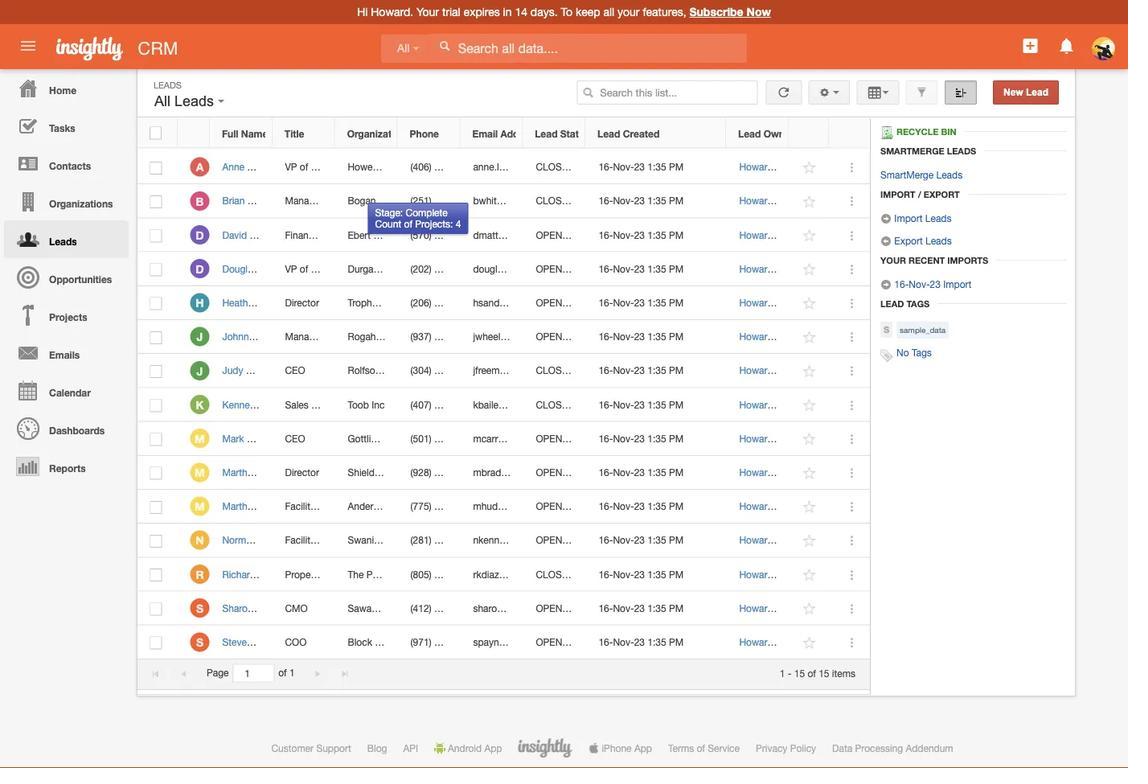 Task type: vqa. For each thing, say whether or not it's contained in the screenshot.


Task type: describe. For each thing, give the bounding box(es) containing it.
blanda
[[377, 161, 407, 173]]

martha bradley director
[[222, 467, 319, 478]]

16-nov-23 1:35 pm inside "a" row
[[599, 161, 684, 173]]

2 open - notcontacted cell from the top
[[524, 252, 632, 286]]

howard brown link for rkdiaz@padbergh.com
[[740, 569, 804, 580]]

1:35 for mhudson@andersoninc.com
[[648, 501, 667, 512]]

manager inside k row
[[311, 399, 349, 410]]

manager inside n row
[[318, 535, 356, 546]]

app for android app
[[485, 742, 502, 754]]

4 howard from the top
[[740, 263, 773, 274]]

calendar link
[[4, 372, 129, 409]]

brown inside "a" row
[[776, 161, 804, 173]]

subscribe
[[690, 5, 744, 19]]

brown for sharon.little@sawayn.com
[[776, 602, 804, 614]]

vp inside cell
[[285, 161, 297, 173]]

16- for (501) 733-1738
[[599, 433, 613, 444]]

cell up shields at the bottom left
[[335, 422, 398, 456]]

tags
[[912, 347, 932, 358]]

inc for anderson
[[392, 501, 405, 512]]

1:35 inside n row
[[648, 535, 667, 546]]

property
[[285, 569, 322, 580]]

cell for (281) 863-2433
[[461, 524, 524, 558]]

9290
[[454, 636, 476, 648]]

spayne@blockinc.com
[[473, 636, 570, 648]]

steven
[[222, 636, 252, 648]]

9270
[[454, 602, 476, 614]]

johnny
[[222, 331, 254, 342]]

open - notcontacted for mhudson@andersoninc.com
[[536, 501, 632, 512]]

terms of service link
[[668, 742, 740, 754]]

sales for bailey
[[285, 399, 309, 410]]

lead right new
[[1026, 87, 1049, 98]]

lead left status
[[535, 128, 558, 139]]

smartmerge leads link
[[881, 169, 963, 180]]

a row
[[138, 150, 870, 184]]

open - notcontacted cell for mhudson@andersoninc.com
[[524, 490, 632, 524]]

bogan-
[[348, 195, 380, 206]]

168-
[[434, 263, 454, 274]]

trial
[[442, 5, 461, 19]]

m for mark carroll
[[195, 432, 205, 445]]

opportunities
[[49, 273, 112, 285]]

616-
[[434, 501, 454, 512]]

nov- for (407) 546-6906
[[613, 399, 634, 410]]

rkdiaz@padbergh.com cell
[[461, 558, 570, 592]]

16- for (202) 168-3484
[[599, 263, 613, 274]]

b
[[196, 194, 204, 208]]

ebert and sons (570) 412-6279
[[348, 229, 476, 240]]

kennedy
[[254, 535, 292, 546]]

howe-blanda llc
[[348, 161, 427, 173]]

3 brown from the top
[[776, 229, 804, 240]]

iphone app
[[602, 742, 652, 754]]

2 j row from the top
[[138, 354, 870, 388]]

j link for judy
[[190, 361, 209, 380]]

hi
[[357, 5, 368, 19]]

brown for hsanders@trophygroup.com
[[776, 297, 804, 308]]

16- for (206) 645-7995
[[599, 297, 613, 308]]

16-nov-23 1:35 pm for sharon.little@sawayn.com
[[599, 602, 684, 614]]

subscribe now link
[[690, 5, 771, 19]]

heather sanders
[[222, 297, 295, 308]]

open - notcontacted cell for mbradley@shieldsgigot.com
[[524, 456, 632, 490]]

1:35 for jfreeman@rolfsoncorp.com
[[648, 365, 667, 376]]

the padberg company cell
[[335, 558, 448, 592]]

4 howard brown from the top
[[740, 263, 804, 274]]

matthews
[[250, 229, 292, 240]]

4 howard brown link from the top
[[740, 263, 804, 274]]

projects:
[[415, 218, 453, 230]]

lead left created
[[598, 128, 620, 139]]

terms
[[668, 742, 694, 754]]

sales inside d row
[[311, 263, 335, 274]]

(501) 733-1738 cell
[[398, 422, 476, 456]]

steven payne link
[[222, 636, 290, 648]]

ceo inside j row
[[285, 365, 305, 376]]

brown inside n row
[[776, 535, 804, 546]]

n row
[[138, 524, 870, 558]]

kbailey@toobinc.com cell
[[461, 388, 565, 422]]

richard diaz
[[222, 569, 277, 580]]

4 brown from the top
[[776, 263, 804, 274]]

2 notcontacted from the top
[[572, 263, 632, 274]]

cog image
[[819, 87, 831, 98]]

privacy policy
[[756, 742, 817, 754]]

no tags
[[897, 347, 932, 358]]

follow image inside "a" row
[[802, 160, 818, 175]]

3 m row from the top
[[138, 490, 870, 524]]

toob inc cell
[[335, 388, 398, 422]]

4 16-nov-23 1:35 pm from the top
[[599, 263, 684, 274]]

owner
[[764, 128, 794, 139]]

(570) 412-6279 cell
[[398, 218, 476, 252]]

steven payne coo
[[222, 636, 307, 648]]

nov- for (206) 645-7995
[[613, 297, 634, 308]]

14
[[515, 5, 528, 19]]

2 m row from the top
[[138, 456, 870, 490]]

import for import leads
[[895, 212, 923, 224]]

0369
[[454, 569, 476, 580]]

b link
[[190, 191, 209, 211]]

Search this list... text field
[[577, 80, 758, 105]]

pm for mbradley@shieldsgigot.com
[[669, 467, 684, 478]]

manager inside r row
[[325, 569, 363, 580]]

r
[[196, 568, 204, 581]]

b row
[[138, 184, 870, 218]]

notcontacted for mhudson@andersoninc.com
[[572, 501, 632, 512]]

open for (937) 360-8462
[[536, 331, 563, 342]]

2 s row from the top
[[138, 626, 870, 660]]

ebert and sons cell
[[335, 218, 415, 252]]

open - notcontacted cell for spayne@blockinc.com
[[524, 626, 632, 660]]

judy
[[222, 365, 243, 376]]

of right baker
[[300, 263, 308, 274]]

(251) 735-5824 cell
[[398, 184, 476, 218]]

howard brown for bwhite@boganinc.com
[[740, 195, 804, 206]]

2 d row from the top
[[138, 252, 870, 286]]

shields
[[348, 467, 379, 478]]

disqualified for a
[[584, 161, 634, 173]]

finance director cell
[[273, 218, 356, 252]]

1 open - notcontacted from the top
[[536, 229, 632, 240]]

howard brown link for bwhite@boganinc.com
[[740, 195, 804, 206]]

notifications image
[[1057, 36, 1077, 56]]

d link for david matthews finance director
[[190, 225, 209, 245]]

16-nov-23 1:35 pm for mcarroll@gsd.com
[[599, 433, 684, 444]]

circle arrow left image
[[881, 236, 892, 247]]

show sidebar image
[[956, 87, 967, 98]]

title
[[285, 128, 304, 139]]

2 open - notcontacted from the top
[[536, 263, 632, 274]]

notcontacted inside n row
[[572, 535, 632, 546]]

notcontacted for mbradley@shieldsgigot.com
[[572, 467, 632, 478]]

facility manager cell for m
[[273, 490, 356, 524]]

days.
[[531, 5, 558, 19]]

closed for b
[[536, 195, 575, 206]]

brown for kbailey@toobinc.com
[[776, 399, 804, 410]]

- for (406) 653-3860
[[577, 161, 581, 173]]

3 16-nov-23 1:35 pm cell from the top
[[586, 218, 727, 252]]

16-nov-23 import link
[[881, 278, 972, 290]]

organization
[[347, 128, 406, 139]]

(304)
[[411, 365, 432, 376]]

shields & gigot cell
[[335, 456, 415, 490]]

1 s row from the top
[[138, 592, 870, 626]]

2 15 from the left
[[819, 667, 830, 679]]

kenneth bailey sales manager toob inc
[[222, 399, 385, 410]]

howard for jfreeman@rolfsoncorp.com
[[740, 365, 773, 376]]

4
[[456, 218, 461, 230]]

d link for douglas baker vp of sales
[[190, 259, 209, 278]]

6906
[[454, 399, 476, 410]]

0 vertical spatial s
[[884, 325, 890, 335]]

16-nov-23 1:35 pm for hsanders@trophygroup.com
[[599, 297, 684, 308]]

of inside stage: complete count of projects: 4
[[404, 218, 413, 230]]

m link for mark carroll
[[190, 429, 209, 448]]

nov- for (937) 360-8462
[[613, 331, 634, 342]]

- for (281) 863-2433
[[565, 535, 569, 546]]

vp of sales cell for a
[[273, 150, 335, 184]]

4 16-nov-23 1:35 pm cell from the top
[[586, 252, 727, 286]]

23 for (206) 645-7995
[[634, 297, 645, 308]]

(406) 653-3860 cell
[[398, 150, 476, 184]]

disqualified for b
[[584, 195, 634, 206]]

open for (501) 733-1738
[[536, 433, 563, 444]]

vp inside d row
[[285, 263, 297, 274]]

lead owner
[[738, 128, 794, 139]]

(937) 360-8462 cell
[[398, 320, 476, 354]]

of left items
[[808, 667, 816, 679]]

16- for (570) 412-6279
[[599, 229, 613, 240]]

1 16-nov-23 1:35 pm cell from the top
[[586, 150, 727, 184]]

closed - disqualified for j
[[536, 365, 634, 376]]

(971) 344-9290 cell
[[398, 626, 476, 660]]

1 howard brown link from the top
[[740, 161, 804, 173]]

open for (412) 250-9270
[[536, 602, 563, 614]]

howard brown link for hsanders@trophygroup.com
[[740, 297, 804, 308]]

norma kennedy link
[[222, 535, 300, 546]]

wheeler
[[257, 331, 292, 342]]

home
[[49, 84, 76, 96]]

leads up all leads
[[154, 80, 182, 90]]

k
[[196, 398, 204, 411]]

carroll
[[247, 433, 275, 444]]

all leads
[[154, 93, 218, 109]]

brian white link
[[222, 195, 280, 206]]

closed - disqualified for b
[[536, 195, 634, 206]]

2 follow image from the top
[[802, 262, 818, 277]]

sawayn
[[348, 602, 382, 614]]

padberg
[[367, 569, 403, 580]]

nov- for (928) 565468
[[613, 467, 634, 478]]

search image
[[583, 87, 594, 98]]

follow image for b
[[802, 194, 818, 209]]

howard inside "a" row
[[740, 161, 773, 173]]

block inc cell
[[335, 626, 398, 660]]

farrell
[[444, 331, 470, 342]]

1:35 inside "a" row
[[648, 161, 667, 173]]

1 notcontacted from the top
[[572, 229, 632, 240]]

mhudson@andersoninc.com
[[473, 501, 596, 512]]

pm inside n row
[[669, 535, 684, 546]]

howard brown link for mhudson@andersoninc.com
[[740, 501, 804, 512]]

howard for mcarroll@gsd.com
[[740, 433, 773, 444]]

closed - disqualified cell for b
[[524, 184, 634, 218]]

howard for rkdiaz@padbergh.com
[[740, 569, 773, 580]]

(775) 616-7387 cell
[[398, 490, 476, 524]]

1:35 for jwheeler@rgf.com
[[648, 331, 667, 342]]

- for (206) 645-7995
[[565, 297, 569, 308]]

the
[[348, 569, 364, 580]]

mhudson@andersoninc.com cell
[[461, 490, 596, 524]]

12 16-nov-23 1:35 pm cell from the top
[[586, 524, 727, 558]]

1 d row from the top
[[138, 218, 870, 252]]

company
[[406, 569, 448, 580]]

2 vertical spatial import
[[944, 278, 972, 290]]

m for martha bradley
[[195, 466, 205, 479]]

12 howard brown link from the top
[[740, 535, 804, 546]]

Search all data.... text field
[[430, 34, 747, 63]]

1 m row from the top
[[138, 422, 870, 456]]

1 open - notcontacted cell from the top
[[524, 218, 632, 252]]

- for (412) 250-9270
[[565, 602, 569, 614]]

open for (202) 168-3484
[[536, 263, 563, 274]]

- for (407) 546-6906
[[577, 399, 581, 410]]

circle arrow right image
[[881, 279, 892, 290]]

leads
[[947, 146, 977, 156]]

sharon.little@sawayn.com cell
[[461, 592, 585, 626]]

open for (971) 344-9290
[[536, 636, 563, 648]]

mcarroll@gsd.com cell
[[461, 422, 553, 456]]

brown for rkdiaz@padbergh.com
[[776, 569, 804, 580]]

4 1:35 from the top
[[648, 263, 667, 274]]

tasks
[[49, 122, 75, 134]]

16-nov-23 1:35 pm cell for jfreeman@rolfsoncorp.com
[[586, 354, 727, 388]]

16-nov-23 1:35 pm cell for spayne@blockinc.com
[[586, 626, 727, 660]]

3 16-nov-23 1:35 pm from the top
[[599, 229, 684, 240]]

(251) 735-5824 bwhite@boganinc.com
[[411, 195, 571, 206]]

import leads link
[[881, 212, 952, 224]]

cmo
[[285, 602, 308, 614]]

j for johnny
[[197, 330, 203, 344]]

sawayn llc cell
[[335, 592, 402, 626]]

sons for ebert
[[393, 229, 415, 240]]

manager inside b row
[[285, 195, 323, 206]]

h
[[196, 296, 204, 310]]

new
[[1004, 87, 1024, 98]]

bwhite@boganinc.com cell
[[461, 184, 571, 218]]

howard brown inside "a" row
[[740, 161, 804, 173]]

all link
[[381, 34, 430, 63]]

customer
[[271, 742, 314, 754]]

row containing full name
[[138, 118, 870, 148]]

row group containing a
[[138, 150, 870, 660]]

h row
[[138, 286, 870, 320]]

address
[[501, 128, 539, 139]]

4 pm from the top
[[669, 263, 684, 274]]

3 howard brown from the top
[[740, 229, 804, 240]]

tags
[[907, 298, 930, 309]]

16-nov-23 1:35 pm cell for mcarroll@gsd.com
[[586, 422, 727, 456]]

now
[[747, 5, 771, 19]]

16-nov-23 1:35 pm for jfreeman@rolfsoncorp.com
[[599, 365, 684, 376]]

open - notcontacted for mbradley@shieldsgigot.com
[[536, 467, 632, 478]]

reports
[[49, 463, 86, 474]]

howard brown inside n row
[[740, 535, 804, 546]]

coo cell
[[273, 626, 335, 660]]

j for judy
[[197, 364, 203, 377]]

of 1
[[278, 667, 295, 679]]

howard brown for spayne@blockinc.com
[[740, 636, 804, 648]]

pm for mcarroll@gsd.com
[[669, 433, 684, 444]]

export leads
[[892, 235, 952, 246]]

swaniawski llc
[[348, 535, 419, 546]]

pm for spayne@blockinc.com
[[669, 636, 684, 648]]

bwhite@boganinc.com
[[473, 195, 571, 206]]

brown for mcarroll@gsd.com
[[776, 433, 804, 444]]

1:35 for bwhite@boganinc.com
[[648, 195, 667, 206]]

refresh list image
[[776, 87, 792, 98]]

16-nov-23 1:35 pm for jwheeler@rgf.com
[[599, 331, 684, 342]]

and for ebert
[[374, 229, 390, 240]]

r row
[[138, 558, 870, 592]]

546-
[[434, 399, 454, 410]]

(412)
[[411, 602, 432, 614]]

16- for (775) 616-7387
[[599, 501, 613, 512]]

sample_data link
[[897, 322, 949, 339]]

8 open - notcontacted cell from the top
[[524, 524, 632, 558]]

emails link
[[4, 334, 129, 372]]

follow image for spayne@blockinc.com
[[802, 635, 818, 651]]

16- for (937) 360-8462
[[599, 331, 613, 342]]

all
[[604, 5, 615, 19]]

16-nov-23 1:35 pm for mhudson@andersoninc.com
[[599, 501, 684, 512]]



Task type: locate. For each thing, give the bounding box(es) containing it.
all down howard.
[[397, 42, 410, 55]]

1 left items
[[780, 667, 785, 679]]

open - notcontacted cell
[[524, 218, 632, 252], [524, 252, 632, 286], [524, 286, 632, 320], [524, 320, 632, 354], [524, 422, 632, 456], [524, 456, 632, 490], [524, 490, 632, 524], [524, 524, 632, 558], [524, 592, 632, 626], [524, 626, 632, 660]]

closed inside "a" row
[[536, 161, 575, 173]]

howard brown link for mbradley@shieldsgigot.com
[[740, 467, 804, 478]]

anne lynch link
[[222, 161, 281, 173]]

howard brown link for jfreeman@rolfsoncorp.com
[[740, 365, 804, 376]]

lead
[[1026, 87, 1049, 98], [535, 128, 558, 139], [598, 128, 620, 139], [738, 128, 761, 139], [881, 298, 904, 309]]

android
[[448, 742, 482, 754]]

johnny wheeler manager
[[222, 331, 323, 342]]

cmo cell
[[273, 592, 335, 626]]

2 disqualified from the top
[[584, 195, 634, 206]]

finance
[[285, 229, 319, 240]]

howard for mbradley@shieldsgigot.com
[[740, 467, 773, 478]]

api link
[[403, 742, 418, 754]]

llc for n
[[401, 535, 419, 546]]

2 open from the top
[[536, 263, 563, 274]]

open up spayne@blockinc.com
[[536, 602, 563, 614]]

anderson inc cell
[[335, 490, 405, 524]]

1 vertical spatial vp of sales cell
[[273, 252, 335, 286]]

0 horizontal spatial your
[[417, 5, 439, 19]]

created
[[623, 128, 660, 139]]

navigation containing home
[[0, 69, 129, 485]]

(202) 168-3484 cell
[[398, 252, 476, 286]]

of inside "a" row
[[300, 161, 308, 173]]

rogahn, gleason and farrell cell
[[335, 320, 470, 354]]

recent
[[909, 255, 945, 265]]

/
[[918, 189, 922, 199]]

23 inside n row
[[634, 535, 645, 546]]

16- for (928) 565468
[[599, 467, 613, 478]]

3 open - notcontacted cell from the top
[[524, 286, 632, 320]]

home link
[[4, 69, 129, 107]]

facility manager cell up property manager
[[273, 524, 356, 558]]

terms of service
[[668, 742, 740, 754]]

ceo cell down kenneth bailey sales manager toob inc
[[273, 422, 335, 456]]

2 j from the top
[[197, 364, 203, 377]]

d for david
[[196, 228, 204, 242]]

10 pm from the top
[[669, 467, 684, 478]]

smartmerge up /
[[881, 169, 934, 180]]

follow image for n
[[802, 533, 818, 549]]

column header
[[829, 118, 870, 148]]

director up martha hudson facility manager
[[285, 467, 319, 478]]

facility inside m row
[[285, 501, 315, 512]]

16- for (412) 250-9270
[[599, 602, 613, 614]]

10 open - notcontacted from the top
[[536, 636, 632, 648]]

9 open from the top
[[536, 602, 563, 614]]

s link
[[190, 599, 209, 618], [190, 632, 209, 652]]

martha up norma
[[222, 501, 253, 512]]

trophy
[[348, 297, 377, 308]]

white image
[[439, 40, 450, 51]]

0 vertical spatial smartmerge
[[881, 146, 945, 156]]

16-nov-23 import
[[892, 278, 972, 290]]

2 1 from the left
[[780, 667, 785, 679]]

open for (206) 645-7995
[[536, 297, 563, 308]]

j left judy
[[197, 364, 203, 377]]

hsanders@trophygroup.com cell
[[461, 286, 595, 320]]

cell down (251) 735-5824 bwhite@boganinc.com
[[461, 218, 524, 252]]

(407)
[[411, 399, 432, 410]]

rolfson corporation cell
[[335, 354, 435, 388]]

phone
[[410, 128, 439, 139]]

manager up the sawayn
[[325, 569, 363, 580]]

show list view filters image
[[917, 87, 928, 98]]

llc inside n row
[[401, 535, 419, 546]]

open up mbradley@shieldsgigot.com
[[536, 433, 563, 444]]

follow image for mhudson@andersoninc.com
[[802, 500, 818, 515]]

facility for n
[[285, 535, 315, 546]]

1 horizontal spatial app
[[635, 742, 652, 754]]

cell up trophy group (206) 645-7995 hsanders@trophygroup.com
[[461, 252, 524, 286]]

1 vertical spatial m link
[[190, 463, 209, 482]]

- for (928) 565468
[[565, 467, 569, 478]]

inc.
[[404, 195, 420, 206]]

1 vertical spatial and
[[382, 263, 398, 274]]

(407) 546-6906 kbailey@toobinc.com
[[411, 399, 565, 410]]

6 pm from the top
[[669, 331, 684, 342]]

closed - disqualified cell
[[524, 150, 634, 184], [524, 184, 634, 218], [524, 354, 634, 388], [524, 388, 634, 422], [524, 558, 634, 592]]

disqualified inside j row
[[584, 365, 634, 376]]

open - notcontacted cell for jwheeler@rgf.com
[[524, 320, 632, 354]]

k row
[[138, 388, 870, 422]]

howard inside b row
[[740, 195, 773, 206]]

sharon little
[[222, 602, 277, 614]]

(928) 565468 cell
[[398, 456, 467, 490]]

sons for durgan
[[401, 263, 423, 274]]

1 vertical spatial j
[[197, 364, 203, 377]]

director cell for m
[[273, 456, 335, 490]]

manager down rolfson
[[311, 399, 349, 410]]

nov- inside k row
[[613, 399, 634, 410]]

16- for (805) 715-0369
[[599, 569, 613, 580]]

2 vertical spatial and
[[425, 331, 441, 342]]

howard brown
[[740, 161, 804, 173], [740, 195, 804, 206], [740, 229, 804, 240], [740, 263, 804, 274], [740, 297, 804, 308], [740, 331, 804, 342], [740, 365, 804, 376], [740, 399, 804, 410], [740, 433, 804, 444], [740, 467, 804, 478], [740, 501, 804, 512], [740, 535, 804, 546], [740, 569, 804, 580], [740, 602, 804, 614], [740, 636, 804, 648]]

sons left "168-"
[[401, 263, 423, 274]]

of right terms
[[697, 742, 705, 754]]

brown for mbradley@shieldsgigot.com
[[776, 467, 804, 478]]

open - notcontacted up mhudson@andersoninc.com on the bottom
[[536, 467, 632, 478]]

howard for jwheeler@rgf.com
[[740, 331, 773, 342]]

howard inside h row
[[740, 297, 773, 308]]

closed inside k row
[[536, 399, 575, 410]]

m link up the n link
[[190, 497, 209, 516]]

(805)
[[411, 569, 432, 580]]

- inside k row
[[577, 399, 581, 410]]

12 1:35 from the top
[[648, 535, 667, 546]]

howard inside n row
[[740, 535, 773, 546]]

1 vertical spatial s
[[196, 602, 203, 615]]

1 vertical spatial d link
[[190, 259, 209, 278]]

open - notcontacted up the hsanders@trophygroup.com on the top
[[536, 263, 632, 274]]

d link up h link
[[190, 259, 209, 278]]

1 15 from the left
[[794, 667, 805, 679]]

howard for bwhite@boganinc.com
[[740, 195, 773, 206]]

howard brown for jfreeman@rolfsoncorp.com
[[740, 365, 804, 376]]

m link left the martha bradley link
[[190, 463, 209, 482]]

and right durgan
[[382, 263, 398, 274]]

facility for m
[[285, 501, 315, 512]]

0 vertical spatial director
[[322, 229, 356, 240]]

director down douglas baker vp of sales
[[285, 297, 319, 308]]

14 howard brown link from the top
[[740, 602, 804, 614]]

6 howard brown from the top
[[740, 331, 804, 342]]

ceo cell
[[273, 354, 335, 388], [273, 422, 335, 456]]

1 vertical spatial smartmerge
[[881, 169, 934, 180]]

d down the b
[[196, 228, 204, 242]]

d row up the hsanders@trophygroup.com on the top
[[138, 252, 870, 286]]

m row
[[138, 422, 870, 456], [138, 456, 870, 490], [138, 490, 870, 524]]

16- inside h row
[[599, 297, 613, 308]]

- for (251) 735-5824
[[577, 195, 581, 206]]

import right circle arrow right icon
[[895, 212, 923, 224]]

durgan and sons
[[348, 263, 423, 274]]

1:35 inside h row
[[648, 297, 667, 308]]

open - notcontacted for hsanders@trophygroup.com
[[536, 297, 632, 308]]

1 app from the left
[[485, 742, 502, 754]]

(407) 546-6906 cell
[[398, 388, 476, 422]]

11 1:35 from the top
[[648, 501, 667, 512]]

nov- inside b row
[[613, 195, 634, 206]]

open - notcontacted inside n row
[[536, 535, 632, 546]]

mark carroll
[[222, 433, 275, 444]]

pm inside "a" row
[[669, 161, 684, 173]]

open - notcontacted cell down mhudson@andersoninc.com on the bottom
[[524, 524, 632, 558]]

13 howard from the top
[[740, 569, 773, 580]]

1 vertical spatial llc
[[401, 535, 419, 546]]

2 closed - disqualified cell from the top
[[524, 184, 634, 218]]

open - notcontacted cell down the hsanders@trophygroup.com on the top
[[524, 320, 632, 354]]

ceo inside m row
[[285, 433, 305, 444]]

0 vertical spatial j
[[197, 330, 203, 344]]

16-nov-23 1:35 pm inside b row
[[599, 195, 684, 206]]

2 d link from the top
[[190, 259, 209, 278]]

0 vertical spatial facility
[[285, 501, 315, 512]]

all
[[397, 42, 410, 55], [154, 93, 171, 109]]

0 vertical spatial martha
[[222, 467, 253, 478]]

notcontacted for hsanders@trophygroup.com
[[572, 297, 632, 308]]

open - notcontacted up spayne@blockinc.com
[[536, 602, 632, 614]]

open down bwhite@boganinc.com
[[536, 229, 563, 240]]

1 vertical spatial j link
[[190, 361, 209, 380]]

11 pm from the top
[[669, 501, 684, 512]]

1 vertical spatial sons
[[401, 263, 423, 274]]

1 horizontal spatial all
[[397, 42, 410, 55]]

closed - disqualified for k
[[536, 399, 634, 410]]

1 vertical spatial all
[[154, 93, 171, 109]]

0 vertical spatial director cell
[[273, 286, 335, 320]]

1 d from the top
[[196, 228, 204, 242]]

reports link
[[4, 447, 129, 485]]

(805) 715-0369 cell
[[398, 558, 476, 592]]

- inside r row
[[577, 569, 581, 580]]

s link for steven payne
[[190, 632, 209, 652]]

closed down email address lead status lead created
[[536, 161, 575, 173]]

10 howard from the top
[[740, 467, 773, 478]]

1 horizontal spatial your
[[881, 255, 907, 265]]

- for (570) 412-6279
[[565, 229, 569, 240]]

10 1:35 from the top
[[648, 467, 667, 478]]

howard brown inside k row
[[740, 399, 804, 410]]

privacy
[[756, 742, 788, 754]]

ceo right freeman
[[285, 365, 305, 376]]

closed for j
[[536, 365, 575, 376]]

1 vertical spatial m
[[195, 466, 205, 479]]

12 howard brown from the top
[[740, 535, 804, 546]]

m link left "mark"
[[190, 429, 209, 448]]

follow image
[[802, 194, 818, 209], [802, 228, 818, 243], [802, 398, 818, 413], [802, 533, 818, 549], [802, 601, 818, 617]]

howe-blanda llc cell
[[335, 150, 427, 184]]

624-
[[434, 365, 454, 376]]

2 vertical spatial inc
[[375, 636, 388, 648]]

360-
[[434, 331, 454, 342]]

pm
[[669, 161, 684, 173], [669, 195, 684, 206], [669, 229, 684, 240], [669, 263, 684, 274], [669, 297, 684, 308], [669, 331, 684, 342], [669, 365, 684, 376], [669, 399, 684, 410], [669, 433, 684, 444], [669, 467, 684, 478], [669, 501, 684, 512], [669, 535, 684, 546], [669, 569, 684, 580], [669, 602, 684, 614], [669, 636, 684, 648]]

2 closed - disqualified from the top
[[536, 195, 634, 206]]

d row
[[138, 218, 870, 252], [138, 252, 870, 286]]

howard brown for mbradley@shieldsgigot.com
[[740, 467, 804, 478]]

director right the finance
[[322, 229, 356, 240]]

3 1:35 from the top
[[648, 229, 667, 240]]

1 vertical spatial manager cell
[[273, 320, 335, 354]]

(570)
[[411, 229, 432, 240]]

1 vertical spatial director cell
[[273, 456, 335, 490]]

0 vertical spatial ceo cell
[[273, 354, 335, 388]]

2 vertical spatial llc
[[385, 602, 402, 614]]

16-nov-23 1:35 pm for rkdiaz@padbergh.com
[[599, 569, 684, 580]]

ceo right 'carroll'
[[285, 433, 305, 444]]

manager cell up the finance
[[273, 184, 335, 218]]

open - notcontacted down sharon.little@sawayn.com
[[536, 636, 632, 648]]

and inside cell
[[425, 331, 441, 342]]

martha down "mark"
[[222, 467, 253, 478]]

open - notcontacted down mhudson@andersoninc.com on the bottom
[[536, 535, 632, 546]]

closed - disqualified cell for j
[[524, 354, 634, 388]]

inc inside k row
[[372, 399, 385, 410]]

14 brown from the top
[[776, 602, 804, 614]]

(406) 653-3860
[[411, 161, 476, 173]]

export right /
[[924, 189, 960, 199]]

16-nov-23 1:35 pm inside n row
[[599, 535, 684, 546]]

2 vertical spatial director
[[285, 467, 319, 478]]

8 notcontacted from the top
[[572, 535, 632, 546]]

(501) 733-1738 mcarroll@gsd.com
[[411, 433, 553, 444]]

5 1:35 from the top
[[648, 297, 667, 308]]

(805) 715-0369 rkdiaz@padbergh.com
[[411, 569, 570, 580]]

23 inside k row
[[634, 399, 645, 410]]

organizations
[[49, 198, 113, 209]]

3 follow image from the top
[[802, 398, 818, 413]]

notcontacted
[[572, 229, 632, 240], [572, 263, 632, 274], [572, 297, 632, 308], [572, 331, 632, 342], [572, 433, 632, 444], [572, 467, 632, 478], [572, 501, 632, 512], [572, 535, 632, 546], [572, 602, 632, 614], [572, 636, 632, 648]]

open - notcontacted cell down bwhite@boganinc.com
[[524, 218, 632, 252]]

mbradley@shieldsgigot.com cell
[[461, 456, 595, 490]]

1 - 15 of 15 items
[[780, 667, 856, 679]]

policy
[[790, 742, 817, 754]]

0 vertical spatial d
[[196, 228, 204, 242]]

16- for (971) 344-9290
[[599, 636, 613, 648]]

anderson inc (775) 616-7387 mhudson@andersoninc.com
[[348, 501, 596, 512]]

10 howard brown link from the top
[[740, 467, 804, 478]]

follow image for mbradley@shieldsgigot.com
[[802, 466, 818, 481]]

vp of sales cell for d
[[273, 252, 335, 286]]

leads up your recent imports on the right of page
[[926, 235, 952, 246]]

brian white
[[222, 195, 272, 206]]

leads link
[[4, 220, 129, 258]]

inc right 'block'
[[375, 636, 388, 648]]

nov- inside n row
[[613, 535, 634, 546]]

recycle bin
[[897, 127, 957, 137]]

manager cell down "sanders"
[[273, 320, 335, 354]]

manager inside m row
[[318, 501, 356, 512]]

0 vertical spatial vp
[[285, 161, 297, 173]]

brown for mhudson@andersoninc.com
[[776, 501, 804, 512]]

4 closed - disqualified from the top
[[536, 399, 634, 410]]

notcontacted for mcarroll@gsd.com
[[572, 433, 632, 444]]

15 brown from the top
[[776, 636, 804, 648]]

16- inside "a" row
[[599, 161, 613, 173]]

and right ebert
[[374, 229, 390, 240]]

0 vertical spatial sons
[[393, 229, 415, 240]]

llc inside "a" row
[[409, 161, 427, 173]]

1 vertical spatial director
[[285, 297, 319, 308]]

circle arrow right image
[[881, 213, 892, 224]]

6 notcontacted from the top
[[572, 467, 632, 478]]

manager
[[285, 195, 323, 206], [285, 331, 323, 342], [311, 399, 349, 410], [318, 501, 356, 512], [318, 535, 356, 546], [325, 569, 363, 580]]

data processing addendum
[[833, 742, 954, 754]]

howard inside k row
[[740, 399, 773, 410]]

0 horizontal spatial export
[[895, 235, 923, 246]]

pm inside r row
[[669, 569, 684, 580]]

leads for smartmerge leads
[[937, 169, 963, 180]]

3 m link from the top
[[190, 497, 209, 516]]

jwheeler@rgf.com cell
[[461, 320, 550, 354]]

lead tags
[[881, 298, 930, 309]]

1 vertical spatial martha
[[222, 501, 253, 512]]

follow image inside n row
[[802, 533, 818, 549]]

brown inside k row
[[776, 399, 804, 410]]

notcontacted inside j row
[[572, 331, 632, 342]]

navigation
[[0, 69, 129, 485]]

import leads
[[892, 212, 952, 224]]

1 follow image from the top
[[802, 160, 818, 175]]

15 16-nov-23 1:35 pm cell from the top
[[586, 626, 727, 660]]

smartmerge leads
[[881, 146, 977, 156]]

0 horizontal spatial all
[[154, 93, 171, 109]]

martha hudson facility manager
[[222, 501, 356, 512]]

closed - disqualified inside b row
[[536, 195, 634, 206]]

follow image for d
[[802, 228, 818, 243]]

d row down (251) 735-5824 bwhite@boganinc.com
[[138, 218, 870, 252]]

1 d link from the top
[[190, 225, 209, 245]]

0 vertical spatial m
[[195, 432, 205, 445]]

7387
[[454, 501, 476, 512]]

- inside h row
[[565, 297, 569, 308]]

spayne@blockinc.com cell
[[461, 626, 570, 660]]

follow image
[[802, 160, 818, 175], [802, 262, 818, 277], [802, 296, 818, 311], [802, 330, 818, 345], [802, 364, 818, 379], [802, 432, 818, 447], [802, 466, 818, 481], [802, 500, 818, 515], [802, 567, 818, 583], [802, 635, 818, 651]]

disqualified inside "a" row
[[584, 161, 634, 173]]

2 director cell from the top
[[273, 456, 335, 490]]

23 inside h row
[[634, 297, 645, 308]]

3 howard brown link from the top
[[740, 229, 804, 240]]

baker
[[260, 263, 286, 274]]

app right android
[[485, 742, 502, 754]]

follow image inside b row
[[802, 194, 818, 209]]

n link
[[190, 531, 209, 550]]

open down mbradley@shieldsgigot.com
[[536, 501, 563, 512]]

brown for jwheeler@rgf.com
[[776, 331, 804, 342]]

trophy group cell
[[335, 286, 407, 320]]

1 horizontal spatial 1
[[780, 667, 785, 679]]

11 brown from the top
[[776, 501, 804, 512]]

follow image inside h row
[[802, 296, 818, 311]]

brown inside h row
[[776, 297, 804, 308]]

s link up 'page'
[[190, 632, 209, 652]]

- inside "a" row
[[577, 161, 581, 173]]

export right circle arrow left 'image'
[[895, 235, 923, 246]]

director cell up martha hudson facility manager
[[273, 456, 335, 490]]

1 j row from the top
[[138, 320, 870, 354]]

facility up the property
[[285, 535, 315, 546]]

facility manager cell
[[273, 490, 356, 524], [273, 524, 356, 558]]

pm for mhudson@andersoninc.com
[[669, 501, 684, 512]]

2 manager cell from the top
[[273, 320, 335, 354]]

howard brown link for spayne@blockinc.com
[[740, 636, 804, 648]]

(412) 250-9270 cell
[[398, 592, 476, 626]]

1 vertical spatial export
[[895, 235, 923, 246]]

1:35
[[648, 161, 667, 173], [648, 195, 667, 206], [648, 229, 667, 240], [648, 263, 667, 274], [648, 297, 667, 308], [648, 331, 667, 342], [648, 365, 667, 376], [648, 399, 667, 410], [648, 433, 667, 444], [648, 467, 667, 478], [648, 501, 667, 512], [648, 535, 667, 546], [648, 569, 667, 580], [648, 602, 667, 614], [648, 636, 667, 648]]

23 for (937) 360-8462
[[634, 331, 645, 342]]

s row
[[138, 592, 870, 626], [138, 626, 870, 660]]

16- inside k row
[[599, 399, 613, 410]]

open - notcontacted up jwheeler@rgf.com
[[536, 297, 632, 308]]

pm for jfreeman@rolfsoncorp.com
[[669, 365, 684, 376]]

ceo cell up kenneth bailey sales manager toob inc
[[273, 354, 335, 388]]

nov- inside r row
[[613, 569, 634, 580]]

5 follow image from the top
[[802, 601, 818, 617]]

0 vertical spatial and
[[374, 229, 390, 240]]

open up jwheeler@rgf.com
[[536, 297, 563, 308]]

open - notcontacted inside h row
[[536, 297, 632, 308]]

jfreeman@rolfsoncorp.com cell
[[461, 354, 589, 388]]

(202) 168-3484
[[411, 263, 476, 274]]

5 brown from the top
[[776, 297, 804, 308]]

facility inside n row
[[285, 535, 315, 546]]

m left "mark"
[[195, 432, 205, 445]]

16-nov-23 1:35 pm cell for mbradley@shieldsgigot.com
[[586, 456, 727, 490]]

1 open from the top
[[536, 229, 563, 240]]

m link
[[190, 429, 209, 448], [190, 463, 209, 482], [190, 497, 209, 516]]

0 vertical spatial d link
[[190, 225, 209, 245]]

23 for (570) 412-6279
[[634, 229, 645, 240]]

corporation
[[383, 365, 435, 376]]

8 pm from the top
[[669, 399, 684, 410]]

leads down "crm"
[[175, 93, 214, 109]]

2 vertical spatial m link
[[190, 497, 209, 516]]

0 vertical spatial export
[[924, 189, 960, 199]]

property manager cell
[[273, 558, 363, 592]]

open down mhudson@andersoninc.com on the bottom
[[536, 535, 563, 546]]

disqualified inside k row
[[584, 399, 634, 410]]

mark
[[222, 433, 244, 444]]

10 howard brown from the top
[[740, 467, 804, 478]]

open down the hsanders@trophygroup.com on the top
[[536, 331, 563, 342]]

3 pm from the top
[[669, 229, 684, 240]]

manager cell
[[273, 184, 335, 218], [273, 320, 335, 354]]

nov- for (501) 733-1738
[[613, 433, 634, 444]]

cell up (805) 715-0369 rkdiaz@padbergh.com
[[461, 524, 524, 558]]

of down title
[[300, 161, 308, 173]]

0 vertical spatial import
[[881, 189, 916, 199]]

0 vertical spatial all
[[397, 42, 410, 55]]

disqualified
[[584, 161, 634, 173], [584, 195, 634, 206], [584, 365, 634, 376], [584, 399, 634, 410], [584, 569, 634, 580]]

closed for a
[[536, 161, 575, 173]]

1 vertical spatial vp
[[285, 263, 297, 274]]

bogan-auer, inc. cell
[[335, 184, 420, 218]]

5 open - notcontacted from the top
[[536, 433, 632, 444]]

10 open - notcontacted cell from the top
[[524, 626, 632, 660]]

open inside j row
[[536, 331, 563, 342]]

None checkbox
[[150, 229, 162, 242], [150, 263, 162, 276], [150, 331, 162, 344], [150, 365, 162, 378], [150, 467, 162, 480], [150, 535, 162, 548], [150, 637, 162, 650], [150, 229, 162, 242], [150, 263, 162, 276], [150, 331, 162, 344], [150, 365, 162, 378], [150, 467, 162, 480], [150, 535, 162, 548], [150, 637, 162, 650]]

5 open - notcontacted cell from the top
[[524, 422, 632, 456]]

block
[[348, 636, 372, 648]]

0 horizontal spatial 15
[[794, 667, 805, 679]]

9 open - notcontacted from the top
[[536, 602, 632, 614]]

5 disqualified from the top
[[584, 569, 634, 580]]

sharon little link
[[222, 602, 285, 614]]

of right count
[[404, 218, 413, 230]]

1 field
[[234, 665, 274, 682]]

howard inside r row
[[740, 569, 773, 580]]

0 vertical spatial inc
[[372, 399, 385, 410]]

2 howard brown link from the top
[[740, 195, 804, 206]]

1 vertical spatial inc
[[392, 501, 405, 512]]

vp of sales cell down the finance
[[273, 252, 335, 286]]

1 16-nov-23 1:35 pm from the top
[[599, 161, 684, 173]]

16-nov-23 1:35 pm cell for hsanders@trophygroup.com
[[586, 286, 727, 320]]

leads inside leads link
[[49, 236, 77, 247]]

contacts link
[[4, 145, 129, 183]]

- for (805) 715-0369
[[577, 569, 581, 580]]

j link left judy
[[190, 361, 209, 380]]

lead down circle arrow right image
[[881, 298, 904, 309]]

1 vertical spatial your
[[881, 255, 907, 265]]

leads inside all leads button
[[175, 93, 214, 109]]

richard diaz link
[[222, 569, 285, 580]]

import left /
[[881, 189, 916, 199]]

import for import / export
[[881, 189, 916, 199]]

inc right toob
[[372, 399, 385, 410]]

1 down coo
[[289, 667, 295, 679]]

brian
[[222, 195, 245, 206]]

(281)
[[411, 535, 432, 546]]

5 howard brown link from the top
[[740, 297, 804, 308]]

0 vertical spatial vp of sales cell
[[273, 150, 335, 184]]

director cell
[[273, 286, 335, 320], [273, 456, 335, 490]]

- inside b row
[[577, 195, 581, 206]]

1:35 inside b row
[[648, 195, 667, 206]]

all inside button
[[154, 93, 171, 109]]

s link down 'r'
[[190, 599, 209, 618]]

8 howard from the top
[[740, 399, 773, 410]]

0 vertical spatial ceo
[[285, 365, 305, 376]]

9 howard from the top
[[740, 433, 773, 444]]

howard brown inside b row
[[740, 195, 804, 206]]

brown inside r row
[[776, 569, 804, 580]]

1 1 from the left
[[289, 667, 295, 679]]

lead left owner
[[738, 128, 761, 139]]

2 brown from the top
[[776, 195, 804, 206]]

1 ceo from the top
[[285, 365, 305, 376]]

6 howard brown link from the top
[[740, 331, 804, 342]]

howard for spayne@blockinc.com
[[740, 636, 773, 648]]

open - notcontacted cell up the hsanders@trophygroup.com on the top
[[524, 252, 632, 286]]

10 follow image from the top
[[802, 635, 818, 651]]

16-nov-23 1:35 pm cell for sharon.little@sawayn.com
[[586, 592, 727, 626]]

0 vertical spatial manager cell
[[273, 184, 335, 218]]

smartmerge for smartmerge leads
[[881, 146, 945, 156]]

(937) 360-8462 jwheeler@rgf.com
[[411, 331, 550, 342]]

- inside n row
[[565, 535, 569, 546]]

2 vertical spatial m
[[195, 500, 205, 513]]

1 horizontal spatial export
[[924, 189, 960, 199]]

sons down stage:
[[393, 229, 415, 240]]

5 closed from the top
[[536, 569, 575, 580]]

2 vp of sales cell from the top
[[273, 252, 335, 286]]

open - notcontacted cell down mbradley@shieldsgigot.com
[[524, 490, 632, 524]]

3 howard from the top
[[740, 229, 773, 240]]

10 16-nov-23 1:35 pm cell from the top
[[586, 456, 727, 490]]

vp of sales cell down title
[[273, 150, 335, 184]]

16-nov-23 1:35 pm inside r row
[[599, 569, 684, 580]]

1 vertical spatial ceo
[[285, 433, 305, 444]]

1 facility from the top
[[285, 501, 315, 512]]

rolfson
[[348, 365, 381, 376]]

7 brown from the top
[[776, 365, 804, 376]]

manager down "sanders"
[[285, 331, 323, 342]]

0 vertical spatial llc
[[409, 161, 427, 173]]

5 16-nov-23 1:35 pm from the top
[[599, 297, 684, 308]]

import down imports
[[944, 278, 972, 290]]

cell
[[461, 150, 524, 184], [461, 218, 524, 252], [461, 252, 524, 286], [335, 422, 398, 456], [461, 524, 524, 558]]

heather
[[222, 297, 256, 308]]

11 16-nov-23 1:35 pm cell from the top
[[586, 490, 727, 524]]

2 pm from the top
[[669, 195, 684, 206]]

crm
[[138, 38, 178, 58]]

open inside h row
[[536, 297, 563, 308]]

follow image inside d row
[[802, 228, 818, 243]]

1 horizontal spatial 15
[[819, 667, 830, 679]]

(304) 624-3149 cell
[[398, 354, 476, 388]]

14 howard brown from the top
[[740, 602, 804, 614]]

1 vertical spatial ceo cell
[[273, 422, 335, 456]]

director cell down douglas baker vp of sales
[[273, 286, 335, 320]]

and inside cell
[[382, 263, 398, 274]]

0 vertical spatial s link
[[190, 599, 209, 618]]

1 vertical spatial facility
[[285, 535, 315, 546]]

nov- for (406) 653-3860
[[613, 161, 634, 173]]

follow image for jwheeler@rgf.com
[[802, 330, 818, 345]]

0 horizontal spatial app
[[485, 742, 502, 754]]

sons
[[393, 229, 415, 240], [401, 263, 423, 274]]

manager up property manager
[[318, 535, 356, 546]]

1 howard from the top
[[740, 161, 773, 173]]

api
[[403, 742, 418, 754]]

1 vertical spatial s link
[[190, 632, 209, 652]]

howard brown for jwheeler@rgf.com
[[740, 331, 804, 342]]

s left steven
[[196, 636, 203, 649]]

(928)
[[411, 467, 432, 478]]

4 follow image from the top
[[802, 533, 818, 549]]

6 howard from the top
[[740, 331, 773, 342]]

howard brown for rkdiaz@padbergh.com
[[740, 569, 804, 580]]

property manager
[[285, 569, 363, 580]]

row
[[138, 118, 870, 148]]

open - notcontacted for jwheeler@rgf.com
[[536, 331, 632, 342]]

anne lynch
[[222, 161, 273, 173]]

d link down the b
[[190, 225, 209, 245]]

j row
[[138, 320, 870, 354], [138, 354, 870, 388]]

customer support
[[271, 742, 351, 754]]

row group
[[138, 150, 870, 660]]

martha
[[222, 467, 253, 478], [222, 501, 253, 512]]

16- for (407) 546-6906
[[599, 399, 613, 410]]

howard brown inside h row
[[740, 297, 804, 308]]

closed - disqualified for a
[[536, 161, 634, 173]]

pm inside b row
[[669, 195, 684, 206]]

follow image inside r row
[[802, 567, 818, 583]]

1:35 inside k row
[[648, 399, 667, 410]]

sales manager cell
[[273, 388, 349, 422]]

closed down "a" row
[[536, 195, 575, 206]]

8 brown from the top
[[776, 399, 804, 410]]

0 vertical spatial m link
[[190, 429, 209, 448]]

16- for (251) 735-5824
[[599, 195, 613, 206]]

david matthews finance director
[[222, 229, 356, 240]]

8 16-nov-23 1:35 pm from the top
[[599, 399, 684, 410]]

d up h link
[[196, 262, 204, 276]]

344-
[[434, 636, 454, 648]]

open - notcontacted cell up mbradley@shieldsgigot.com
[[524, 422, 632, 456]]

notcontacted for jwheeler@rgf.com
[[572, 331, 632, 342]]

little
[[256, 602, 277, 614]]

23 for (805) 715-0369
[[634, 569, 645, 580]]

s down 'r'
[[196, 602, 203, 615]]

4 open - notcontacted from the top
[[536, 331, 632, 342]]

2 vertical spatial s
[[196, 636, 203, 649]]

16- for (406) 653-3860
[[599, 161, 613, 173]]

1 1:35 from the top
[[648, 161, 667, 173]]

howard brown link
[[740, 161, 804, 173], [740, 195, 804, 206], [740, 229, 804, 240], [740, 263, 804, 274], [740, 297, 804, 308], [740, 331, 804, 342], [740, 365, 804, 376], [740, 399, 804, 410], [740, 433, 804, 444], [740, 467, 804, 478], [740, 501, 804, 512], [740, 535, 804, 546], [740, 569, 804, 580], [740, 602, 804, 614], [740, 636, 804, 648]]

martha for martha bradley director
[[222, 467, 253, 478]]

vp
[[285, 161, 297, 173], [285, 263, 297, 274]]

durgan and sons cell
[[335, 252, 423, 286]]

(206) 645-7995 cell
[[398, 286, 476, 320]]

open - notcontacted cell for mcarroll@gsd.com
[[524, 422, 632, 456]]

0 horizontal spatial 1
[[289, 667, 295, 679]]

open up the hsanders@trophygroup.com on the top
[[536, 263, 563, 274]]

howard brown link for sharon.little@sawayn.com
[[740, 602, 804, 614]]

pm inside h row
[[669, 297, 684, 308]]

leads for import leads
[[926, 212, 952, 224]]

16- inside r row
[[599, 569, 613, 580]]

(971)
[[411, 636, 432, 648]]

0 vertical spatial sales
[[311, 161, 335, 173]]

1:35 for sharon.little@sawayn.com
[[648, 602, 667, 614]]

nov- for (251) 735-5824
[[613, 195, 634, 206]]

open - notcontacted inside j row
[[536, 331, 632, 342]]

freeman
[[246, 365, 284, 376]]

app right "iphone"
[[635, 742, 652, 754]]

0 vertical spatial j link
[[190, 327, 209, 346]]

vp right lynch
[[285, 161, 297, 173]]

and left farrell
[[425, 331, 441, 342]]

howard for hsanders@trophygroup.com
[[740, 297, 773, 308]]

nov- inside "a" row
[[613, 161, 634, 173]]

manager up the finance
[[285, 195, 323, 206]]

shields & gigot (928) 565468 mbradley@shieldsgigot.com
[[348, 467, 595, 478]]

(281) 863-2433 cell
[[398, 524, 476, 558]]

5 notcontacted from the top
[[572, 433, 632, 444]]

1 closed - disqualified cell from the top
[[524, 150, 634, 184]]

export leads link
[[881, 235, 952, 247]]

of right 1 field
[[278, 667, 287, 679]]

2 vertical spatial sales
[[285, 399, 309, 410]]

16-nov-23 1:35 pm inside h row
[[599, 297, 684, 308]]

open - notcontacted down bwhite@boganinc.com
[[536, 229, 632, 240]]

s down lead tags at the top right of page
[[884, 325, 890, 335]]

closed - disqualified inside j row
[[536, 365, 634, 376]]

rolfson corporation
[[348, 365, 435, 376]]

open - notcontacted cell up mhudson@andersoninc.com on the bottom
[[524, 456, 632, 490]]

swaniawski llc cell
[[335, 524, 419, 558]]

8462
[[454, 331, 476, 342]]

9 1:35 from the top
[[648, 433, 667, 444]]

howard brown link for mcarroll@gsd.com
[[740, 433, 804, 444]]

open - notcontacted down mbradley@shieldsgigot.com
[[536, 501, 632, 512]]

16- inside b row
[[599, 195, 613, 206]]

disqualified for j
[[584, 365, 634, 376]]

1 vertical spatial sales
[[311, 263, 335, 274]]

None checkbox
[[150, 127, 162, 139], [150, 162, 162, 174], [150, 196, 162, 208], [150, 297, 162, 310], [150, 399, 162, 412], [150, 433, 162, 446], [150, 501, 162, 514], [150, 569, 162, 582], [150, 603, 162, 616], [150, 127, 162, 139], [150, 162, 162, 174], [150, 196, 162, 208], [150, 297, 162, 310], [150, 399, 162, 412], [150, 433, 162, 446], [150, 501, 162, 514], [150, 569, 162, 582], [150, 603, 162, 616]]

3 open from the top
[[536, 297, 563, 308]]

2 closed from the top
[[536, 195, 575, 206]]

1:35 for spayne@blockinc.com
[[648, 636, 667, 648]]

mark carroll link
[[222, 433, 283, 444]]

1:35 for rkdiaz@padbergh.com
[[648, 569, 667, 580]]

open - notcontacted cell down sharon.little@sawayn.com
[[524, 626, 632, 660]]

0 vertical spatial your
[[417, 5, 439, 19]]

closed - disqualified inside r row
[[536, 569, 634, 580]]

manager inside j row
[[285, 331, 323, 342]]

leads inside import leads link
[[926, 212, 952, 224]]

11 howard brown link from the top
[[740, 501, 804, 512]]

notcontacted for sharon.little@sawayn.com
[[572, 602, 632, 614]]

closed - disqualified inside "a" row
[[536, 161, 634, 173]]

23
[[634, 161, 645, 173], [634, 195, 645, 206], [634, 229, 645, 240], [634, 263, 645, 274], [930, 278, 941, 290], [634, 297, 645, 308], [634, 331, 645, 342], [634, 365, 645, 376], [634, 399, 645, 410], [634, 433, 645, 444], [634, 467, 645, 478], [634, 501, 645, 512], [634, 535, 645, 546], [634, 569, 645, 580], [634, 602, 645, 614], [634, 636, 645, 648]]

16- for (304) 624-3149
[[599, 365, 613, 376]]

sons inside cell
[[401, 263, 423, 274]]

all for all
[[397, 42, 410, 55]]

1 disqualified from the top
[[584, 161, 634, 173]]

1 vertical spatial import
[[895, 212, 923, 224]]

open - notcontacted down the hsanders@trophygroup.com on the top
[[536, 331, 632, 342]]

15 16-nov-23 1:35 pm from the top
[[599, 636, 684, 648]]

director inside h row
[[285, 297, 319, 308]]

vp of sales cell
[[273, 150, 335, 184], [273, 252, 335, 286]]

1738
[[454, 433, 476, 444]]

1 vertical spatial d
[[196, 262, 204, 276]]

inc inside m row
[[392, 501, 405, 512]]

1:35 for hsanders@trophygroup.com
[[648, 297, 667, 308]]

recycle bin link
[[881, 126, 965, 139]]

open inside n row
[[536, 535, 563, 546]]

closed up kbailey@toobinc.com
[[536, 365, 575, 376]]

closed down jfreeman@rolfsoncorp.com
[[536, 399, 575, 410]]

nov- for (971) 344-9290
[[613, 636, 634, 648]]

inc inside cell
[[375, 636, 388, 648]]

16-nov-23 1:35 pm cell
[[586, 150, 727, 184], [586, 184, 727, 218], [586, 218, 727, 252], [586, 252, 727, 286], [586, 286, 727, 320], [586, 320, 727, 354], [586, 354, 727, 388], [586, 388, 727, 422], [586, 422, 727, 456], [586, 456, 727, 490], [586, 490, 727, 524], [586, 524, 727, 558], [586, 558, 727, 592], [586, 592, 727, 626], [586, 626, 727, 660]]

s for steven payne coo
[[196, 636, 203, 649]]

13 brown from the top
[[776, 569, 804, 580]]

sales inside cell
[[311, 161, 335, 173]]

open for (281) 863-2433
[[536, 535, 563, 546]]

16- inside n row
[[599, 535, 613, 546]]

1 m link from the top
[[190, 429, 209, 448]]

2 1:35 from the top
[[648, 195, 667, 206]]



